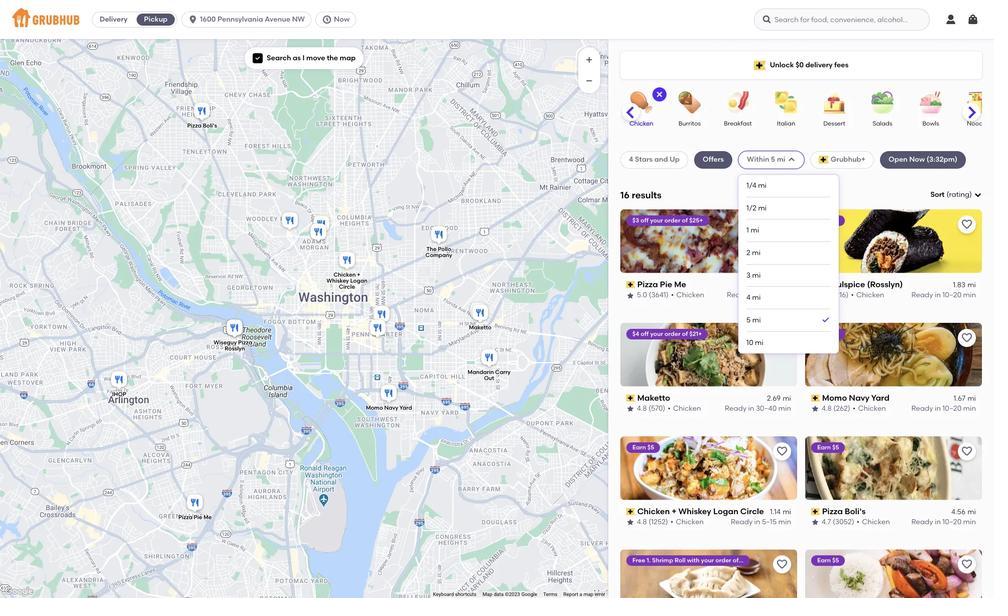 Task type: describe. For each thing, give the bounding box(es) containing it.
(3:32pm)
[[927, 155, 958, 164]]

(3052)
[[833, 518, 854, 527]]

4.7
[[822, 518, 831, 527]]

your for pizza pie me
[[650, 217, 663, 224]]

out
[[484, 375, 494, 382]]

burritos image
[[672, 91, 707, 114]]

error
[[595, 592, 605, 597]]

bowls image
[[913, 91, 949, 114]]

0 vertical spatial yard
[[871, 393, 890, 403]]

mi for 5 mi
[[752, 316, 761, 324]]

the pollo company image
[[429, 224, 449, 246]]

(570)
[[649, 405, 665, 413]]

2 $3 from the left
[[832, 217, 839, 224]]

1 horizontal spatial momo
[[822, 393, 847, 403]]

grubhub+
[[831, 155, 866, 164]]

pizza boli's inside map region
[[187, 122, 217, 129]]

save this restaurant image for seoulspice (rosslyn) logo
[[961, 218, 973, 230]]

breakfast image
[[720, 91, 756, 114]]

1.83 mi
[[953, 281, 976, 289]]

1/4 mi
[[747, 181, 767, 190]]

4.8 for momo navy yard
[[822, 405, 832, 413]]

the pollo company
[[425, 246, 452, 258]]

pizza inside wiseguy pizza - rosslyn
[[238, 340, 252, 346]]

minus icon image
[[584, 76, 594, 86]]

5–15
[[762, 518, 777, 527]]

4 mi
[[747, 293, 761, 302]]

4.7 (3052)
[[822, 518, 854, 527]]

1.67
[[954, 394, 966, 403]]

2.69
[[767, 394, 781, 403]]

in for seoulspice (rosslyn)
[[935, 291, 941, 300]]

seoulspice (rosslyn)
[[822, 280, 903, 289]]

dessert
[[824, 120, 845, 127]]

$25+
[[689, 217, 703, 224]]

$3 off your order of $25+
[[633, 217, 703, 224]]

terms link
[[543, 592, 557, 597]]

save this restaurant image for tigo's logo
[[961, 559, 973, 571]]

4.8 for chicken + whiskey logan circle
[[637, 518, 647, 527]]

noodles
[[967, 120, 991, 127]]

1/2 mi
[[747, 204, 767, 212]]

save this restaurant image for mandarin carry out logo
[[776, 559, 788, 571]]

salads image
[[865, 91, 900, 114]]

search
[[267, 54, 291, 62]]

offers
[[703, 155, 724, 164]]

2.69 mi
[[767, 394, 791, 403]]

earn $8
[[817, 330, 839, 337]]

1.67 mi
[[954, 394, 976, 403]]

• chicken for maketto
[[668, 405, 701, 413]]

chicken + whiskey logan circle inside map region
[[326, 272, 367, 290]]

• for navy
[[853, 405, 856, 413]]

2 vertical spatial save this restaurant image
[[961, 445, 973, 457]]

10–20 for momo navy yard
[[943, 405, 962, 413]]

mi for 1 mi
[[751, 226, 759, 235]]

search as i move the map
[[267, 54, 356, 62]]

0 horizontal spatial map
[[340, 54, 356, 62]]

new york grill image
[[311, 214, 331, 236]]

save this restaurant image for chicken + whiskey logan circle logo
[[776, 445, 788, 457]]

10–20 for pizza boli's
[[943, 518, 962, 527]]

whiskey inside map region
[[326, 278, 349, 284]]

• for +
[[671, 518, 673, 527]]

16 results
[[620, 189, 662, 201]]

momo navy yard logo image
[[805, 323, 982, 387]]

min for chicken + whiskey logan circle
[[779, 518, 791, 527]]

mi for 3 mi
[[752, 271, 761, 279]]

report a map error link
[[563, 592, 605, 597]]

none field containing sort
[[931, 190, 982, 200]]

navy inside map region
[[384, 405, 398, 411]]

italian
[[777, 120, 795, 127]]

1.
[[647, 557, 651, 564]]

and
[[655, 155, 668, 164]]

2 mi
[[747, 248, 761, 257]]

free
[[633, 557, 645, 564]]

1 horizontal spatial maketto
[[637, 393, 670, 403]]

delivery
[[100, 15, 127, 24]]

min for pizza pie me
[[779, 291, 791, 300]]

check icon image
[[821, 315, 831, 325]]

subscription pass image for momo navy yard
[[811, 395, 820, 402]]

4.8 (570)
[[637, 405, 665, 413]]

earn for chicken + whiskey logan circle
[[633, 444, 646, 451]]

• for boli's
[[857, 518, 860, 527]]

map
[[483, 592, 493, 597]]

4.56 mi
[[952, 508, 976, 516]]

+ inside map region
[[357, 272, 360, 278]]

order for pizza pie me
[[665, 217, 681, 224]]

5 inside option
[[747, 316, 751, 324]]

ready for chicken + whiskey logan circle
[[731, 518, 753, 527]]

main navigation navigation
[[0, 0, 994, 39]]

svg image for search as i move the map
[[255, 55, 261, 61]]

nando's peri-peri chicken image
[[280, 210, 300, 232]]

ready for momo navy yard
[[912, 405, 933, 413]]

2 vertical spatial of
[[733, 557, 739, 564]]

stars
[[635, 155, 653, 164]]

1 vertical spatial chicken + whiskey logan circle
[[637, 507, 764, 516]]

10 mi
[[747, 338, 764, 347]]

(
[[947, 190, 949, 199]]

1/2
[[747, 204, 757, 212]]

1.14 mi
[[770, 508, 791, 516]]

mi for 4.56 mi
[[968, 508, 976, 516]]

in for pizza pie me
[[750, 291, 756, 300]]

wiseguy pizza - rosslyn
[[213, 340, 256, 352]]

10
[[747, 338, 753, 347]]

min for pizza boli's
[[963, 518, 976, 527]]

bowls
[[923, 120, 939, 127]]

i
[[303, 54, 305, 62]]

salads
[[873, 120, 893, 127]]

open now (3:32pm)
[[889, 155, 958, 164]]

1 vertical spatial pizza boli's
[[822, 507, 866, 516]]

)
[[970, 190, 972, 199]]

• right (216)
[[851, 291, 854, 300]]

ready in 30–40 min
[[725, 405, 791, 413]]

within 5 mi
[[747, 155, 786, 164]]

$4 off your order of $21+
[[633, 330, 702, 337]]

save this restaurant button for pizza boli's
[[958, 442, 976, 460]]

chicken + whiskey logan circle logo image
[[620, 436, 797, 500]]

momo navy yard image
[[379, 383, 399, 405]]

4.21 mi
[[769, 281, 791, 289]]

10–20 for seoulspice (rosslyn)
[[943, 291, 962, 300]]

$5 for chicken
[[648, 444, 654, 451]]

ready for seoulspice (rosslyn)
[[912, 291, 933, 300]]

dessert image
[[817, 91, 852, 114]]

Search for food, convenience, alcohol... search field
[[754, 9, 930, 31]]

$4
[[633, 330, 639, 337]]

1 horizontal spatial +
[[672, 507, 677, 516]]

in for pizza boli's
[[935, 518, 941, 527]]

$30+
[[740, 557, 754, 564]]

earn $3
[[817, 217, 839, 224]]

4.8 (262)
[[822, 405, 850, 413]]

keyboard shortcuts button
[[433, 591, 477, 598]]

• chicken for pizza boli's
[[857, 518, 890, 527]]

in for momo navy yard
[[935, 405, 941, 413]]

seoulspice (rosslyn) image
[[224, 318, 244, 340]]

list box containing 1/4 mi
[[747, 175, 831, 354]]

4.8 for maketto
[[637, 405, 647, 413]]

mi for 4.21 mi
[[783, 281, 791, 289]]

now button
[[315, 12, 360, 28]]

me inside map region
[[203, 514, 212, 521]]

terms
[[543, 592, 557, 597]]

mandarin
[[467, 369, 494, 376]]

1 horizontal spatial me
[[674, 280, 686, 289]]

1 horizontal spatial 5
[[771, 155, 775, 164]]

ready in 10–20 min for momo navy yard
[[912, 405, 976, 413]]

0 vertical spatial pizza pie me
[[637, 280, 686, 289]]

(262)
[[834, 405, 850, 413]]

of for pizza pie me
[[682, 217, 688, 224]]

1 horizontal spatial whiskey
[[679, 507, 711, 516]]

4 stars and up
[[629, 155, 680, 164]]

4 for 4 stars and up
[[629, 155, 633, 164]]

yard inside map region
[[399, 405, 412, 411]]

min for seoulspice (rosslyn)
[[963, 291, 976, 300]]

rating
[[949, 190, 970, 199]]

earn for pizza boli's
[[817, 444, 831, 451]]

pizza boli's logo image
[[805, 436, 982, 500]]

momo inside map region
[[366, 405, 383, 411]]

4.21
[[769, 281, 781, 289]]

spice 6 modern indian image
[[372, 304, 392, 326]]

delivery
[[806, 61, 833, 69]]

ready for maketto
[[725, 405, 747, 413]]

ready for pizza boli's
[[912, 518, 933, 527]]

mandarin carry out logo image
[[620, 550, 797, 598]]

tigo's logo image
[[805, 550, 982, 598]]

-
[[253, 340, 256, 346]]

1 horizontal spatial map
[[584, 592, 594, 597]]

move
[[306, 54, 325, 62]]

1 vertical spatial circle
[[740, 507, 764, 516]]

company
[[425, 252, 452, 258]]

16
[[620, 189, 630, 201]]

4.8 (1252)
[[637, 518, 668, 527]]

save this restaurant button for chicken + whiskey logan circle
[[773, 442, 791, 460]]

open
[[889, 155, 908, 164]]

1 $3 from the left
[[633, 217, 639, 224]]

1600
[[200, 15, 216, 24]]

subscription pass image for maketto
[[626, 395, 635, 402]]

pickup
[[144, 15, 168, 24]]



Task type: vqa. For each thing, say whether or not it's contained in the screenshot.


Task type: locate. For each thing, give the bounding box(es) containing it.
1 horizontal spatial pizza pie me
[[637, 280, 686, 289]]

0 vertical spatial momo navy yard
[[822, 393, 890, 403]]

1 vertical spatial 10–20
[[943, 405, 962, 413]]

grubhub plus flag logo image for grubhub+
[[819, 156, 829, 164]]

pizza pie me
[[637, 280, 686, 289], [178, 514, 212, 521]]

star icon image
[[626, 292, 635, 300], [626, 405, 635, 413], [811, 405, 819, 413], [626, 519, 635, 527], [811, 519, 819, 527]]

logan inside map region
[[350, 278, 367, 284]]

15–25
[[758, 291, 777, 300]]

$5 down 4.8 (570)
[[648, 444, 654, 451]]

1 off from the top
[[641, 217, 649, 224]]

1 horizontal spatial grubhub plus flag logo image
[[819, 156, 829, 164]]

(rosslyn)
[[867, 280, 903, 289]]

• right (3641)
[[671, 291, 674, 300]]

save this restaurant image for yard
[[961, 332, 973, 344]]

ready in 10–20 min down '1.67'
[[912, 405, 976, 413]]

save this restaurant button for seoulspice (rosslyn)
[[958, 215, 976, 234]]

now inside button
[[334, 15, 350, 24]]

(216)
[[833, 291, 849, 300]]

0 horizontal spatial boli's
[[203, 122, 217, 129]]

of for maketto
[[682, 330, 688, 337]]

$21+
[[689, 330, 702, 337]]

• chicken right (1252) in the right bottom of the page
[[671, 518, 704, 527]]

save this restaurant button for pizza pie me
[[773, 215, 791, 234]]

min down the '1.14 mi'
[[779, 518, 791, 527]]

0 horizontal spatial circle
[[339, 284, 355, 290]]

chicken
[[630, 120, 654, 127], [333, 272, 356, 278], [676, 291, 704, 300], [857, 291, 884, 300], [673, 405, 701, 413], [858, 405, 886, 413], [637, 507, 670, 516], [676, 518, 704, 527], [862, 518, 890, 527]]

up
[[670, 155, 680, 164]]

subscription pass image for chicken + whiskey logan circle
[[626, 508, 635, 515]]

None field
[[931, 190, 982, 200]]

subscription pass image for pizza boli's
[[811, 508, 820, 515]]

mi right "1/2" at the top of page
[[758, 204, 767, 212]]

min down 4.21 mi
[[779, 291, 791, 300]]

mi right '2.69'
[[783, 394, 791, 403]]

svg image inside 1600 pennsylvania avenue nw button
[[188, 15, 198, 25]]

svg image inside now button
[[322, 15, 332, 25]]

1 ready in 10–20 min from the top
[[912, 291, 976, 300]]

seoulspice (rosslyn) logo image
[[805, 209, 982, 273]]

2 vertical spatial 10–20
[[943, 518, 962, 527]]

star icon image left the 5.0
[[626, 292, 635, 300]]

chicken + whiskey logan circle image
[[337, 250, 357, 272]]

min down '1.67 mi'
[[963, 405, 976, 413]]

your right the $4
[[650, 330, 663, 337]]

0 horizontal spatial grubhub plus flag logo image
[[754, 61, 766, 70]]

• chicken for chicken + whiskey logan circle
[[671, 518, 704, 527]]

boli's inside map region
[[203, 122, 217, 129]]

1 vertical spatial boli's
[[845, 507, 866, 516]]

star icon image left 4.8 (1252)
[[626, 519, 635, 527]]

min down 1.83 mi
[[963, 291, 976, 300]]

maketto
[[469, 324, 491, 331], [637, 393, 670, 403]]

ready in 10–20 min
[[912, 291, 976, 300], [912, 405, 976, 413], [912, 518, 976, 527]]

pizza pie me logo image
[[620, 209, 797, 273]]

off
[[641, 217, 649, 224], [641, 330, 649, 337]]

$0
[[796, 61, 804, 69]]

burritos
[[679, 120, 701, 127]]

ready in 10–20 min for seoulspice (rosslyn)
[[912, 291, 976, 300]]

maketto logo image
[[620, 323, 797, 387]]

star icon image for pizza pie me
[[626, 292, 635, 300]]

order
[[665, 217, 681, 224], [665, 330, 681, 337], [715, 557, 731, 564]]

5 mi option
[[747, 309, 831, 332]]

1 vertical spatial order
[[665, 330, 681, 337]]

0 vertical spatial pizza boli's
[[187, 122, 217, 129]]

0 horizontal spatial pizza boli's
[[187, 122, 217, 129]]

• for pie
[[671, 291, 674, 300]]

2 ready in 10–20 min from the top
[[912, 405, 976, 413]]

• chicken right (3641)
[[671, 291, 704, 300]]

4 left stars
[[629, 155, 633, 164]]

subscription pass image for seoulspice (rosslyn)
[[811, 281, 820, 288]]

mi right 4.21
[[783, 281, 791, 289]]

momo navy yard
[[822, 393, 890, 403], [366, 405, 412, 411]]

0 horizontal spatial yard
[[399, 405, 412, 411]]

mi for 1/4 mi
[[758, 181, 767, 190]]

2 vertical spatial ready in 10–20 min
[[912, 518, 976, 527]]

(216) • chicken
[[833, 291, 884, 300]]

unlock
[[770, 61, 794, 69]]

0 horizontal spatial 5
[[747, 316, 751, 324]]

1 horizontal spatial boli's
[[845, 507, 866, 516]]

seoulspice
[[822, 280, 865, 289]]

mi for 1.67 mi
[[968, 394, 976, 403]]

0 vertical spatial circle
[[339, 284, 355, 290]]

5 up 10
[[747, 316, 751, 324]]

data
[[494, 592, 504, 597]]

10–20 down 4.56
[[943, 518, 962, 527]]

roll
[[675, 557, 686, 564]]

mi for 1.14 mi
[[783, 508, 791, 516]]

2 off from the top
[[641, 330, 649, 337]]

mi for 10 mi
[[755, 338, 764, 347]]

min
[[779, 291, 791, 300], [963, 291, 976, 300], [779, 405, 791, 413], [963, 405, 976, 413], [779, 518, 791, 527], [963, 518, 976, 527]]

mi right 10
[[755, 338, 764, 347]]

yard
[[871, 393, 890, 403], [399, 405, 412, 411]]

star icon image for maketto
[[626, 405, 635, 413]]

a
[[580, 592, 582, 597]]

mi right 1/4
[[758, 181, 767, 190]]

ihop
[[112, 391, 126, 398]]

pizza pie me inside map region
[[178, 514, 212, 521]]

map right a
[[584, 592, 594, 597]]

your
[[650, 217, 663, 224], [650, 330, 663, 337], [701, 557, 714, 564]]

star icon image left 4.8 (262)
[[811, 405, 819, 413]]

star icon image left 4.8 (570)
[[626, 405, 635, 413]]

keyboard shortcuts
[[433, 592, 477, 597]]

circle up "ready in 5–15 min"
[[740, 507, 764, 516]]

1 vertical spatial pie
[[194, 514, 202, 521]]

of left $30+
[[733, 557, 739, 564]]

4.8 left (570)
[[637, 405, 647, 413]]

report
[[563, 592, 578, 597]]

1 vertical spatial +
[[672, 507, 677, 516]]

maketto up 4.8 (570)
[[637, 393, 670, 403]]

2 vertical spatial your
[[701, 557, 714, 564]]

0 vertical spatial grubhub plus flag logo image
[[754, 61, 766, 70]]

pollo
[[438, 246, 451, 252]]

noodles image
[[962, 91, 994, 114]]

star icon image left 4.7
[[811, 519, 819, 527]]

ready in 5–15 min
[[731, 518, 791, 527]]

• chicken right (570)
[[668, 405, 701, 413]]

maketto down tigo's image
[[469, 324, 491, 331]]

subscription pass image left seoulspice
[[811, 281, 820, 288]]

• right (262) on the right of page
[[853, 405, 856, 413]]

1600 pennsylvania avenue nw button
[[181, 12, 315, 28]]

0 vertical spatial off
[[641, 217, 649, 224]]

earn $5 down 4.8 (262)
[[817, 444, 839, 451]]

mi right 1.14
[[783, 508, 791, 516]]

save this restaurant button for momo navy yard
[[958, 329, 976, 347]]

1 vertical spatial now
[[909, 155, 925, 164]]

unlock $0 delivery fees
[[770, 61, 849, 69]]

wiseguy
[[213, 340, 237, 346]]

now up the at the left top
[[334, 15, 350, 24]]

1 horizontal spatial momo navy yard
[[822, 393, 890, 403]]

free 1. shrimp roll with your order of $30+
[[633, 557, 754, 564]]

1 horizontal spatial navy
[[849, 393, 870, 403]]

mi inside option
[[752, 316, 761, 324]]

min for maketto
[[779, 405, 791, 413]]

2
[[747, 248, 751, 257]]

5 mi
[[747, 316, 761, 324]]

order for maketto
[[665, 330, 681, 337]]

2 10–20 from the top
[[943, 405, 962, 413]]

logan up "ready in 5–15 min"
[[713, 507, 738, 516]]

mi for 2.69 mi
[[783, 394, 791, 403]]

map
[[340, 54, 356, 62], [584, 592, 594, 597]]

0 vertical spatial me
[[674, 280, 686, 289]]

1 vertical spatial map
[[584, 592, 594, 597]]

2 vertical spatial order
[[715, 557, 731, 564]]

subscription pass image
[[626, 395, 635, 402], [811, 395, 820, 402], [811, 508, 820, 515]]

mandarin carry out image
[[479, 347, 499, 370]]

1 vertical spatial ready in 10–20 min
[[912, 405, 976, 413]]

star icon image for chicken + whiskey logan circle
[[626, 519, 635, 527]]

plus icon image
[[584, 55, 594, 65]]

yard right momo navy yard icon
[[399, 405, 412, 411]]

pie
[[660, 280, 672, 289], [194, 514, 202, 521]]

pizza pie me image
[[185, 493, 205, 515]]

0 horizontal spatial maketto
[[469, 324, 491, 331]]

grubhub plus flag logo image left unlock
[[754, 61, 766, 70]]

0 horizontal spatial momo navy yard
[[366, 405, 412, 411]]

1.14
[[770, 508, 781, 516]]

of left $25+
[[682, 217, 688, 224]]

0 vertical spatial maketto
[[469, 324, 491, 331]]

earn for seoulspice (rosslyn)
[[817, 217, 831, 224]]

with
[[687, 557, 700, 564]]

10–20
[[943, 291, 962, 300], [943, 405, 962, 413], [943, 518, 962, 527]]

1 vertical spatial momo
[[366, 405, 383, 411]]

circle down chicken + whiskey logan circle icon
[[339, 284, 355, 290]]

shrimp
[[652, 557, 673, 564]]

svg image
[[945, 14, 957, 26], [188, 15, 198, 25], [322, 15, 332, 25], [255, 55, 261, 61], [974, 191, 982, 199]]

1 horizontal spatial pie
[[660, 280, 672, 289]]

0 vertical spatial whiskey
[[326, 278, 349, 284]]

4 left 15–25
[[747, 293, 751, 302]]

mi for 1.83 mi
[[968, 281, 976, 289]]

sort ( rating )
[[931, 190, 972, 199]]

earn $5 down 4.7
[[817, 557, 839, 564]]

0 horizontal spatial navy
[[384, 405, 398, 411]]

• right (570)
[[668, 405, 671, 413]]

wiseguy pizza - rosslyn image
[[224, 318, 244, 340]]

in for maketto
[[748, 405, 754, 413]]

google
[[521, 592, 537, 597]]

avenue
[[265, 15, 290, 24]]

off for maketto
[[641, 330, 649, 337]]

mi for 2 mi
[[752, 248, 761, 257]]

now right open
[[909, 155, 925, 164]]

chicken + whiskey logan circle
[[326, 272, 367, 290], [637, 507, 764, 516]]

ready in 10–20 min down 4.56
[[912, 518, 976, 527]]

1 vertical spatial pizza pie me
[[178, 514, 212, 521]]

your for maketto
[[650, 330, 663, 337]]

pie inside map region
[[194, 514, 202, 521]]

map region
[[0, 0, 721, 598]]

maketto inside map region
[[469, 324, 491, 331]]

chicken inside map region
[[333, 272, 356, 278]]

grubhub plus flag logo image for unlock $0 delivery fees
[[754, 61, 766, 70]]

pizza boli's image
[[192, 101, 212, 123]]

min for momo navy yard
[[963, 405, 976, 413]]

0 horizontal spatial me
[[203, 514, 212, 521]]

0 horizontal spatial 4
[[629, 155, 633, 164]]

order left $21+ on the bottom
[[665, 330, 681, 337]]

1/4
[[747, 181, 756, 190]]

1 vertical spatial momo navy yard
[[366, 405, 412, 411]]

mi up the '10 mi'
[[752, 316, 761, 324]]

mi right 4.56
[[968, 508, 976, 516]]

0 horizontal spatial pie
[[194, 514, 202, 521]]

list box
[[747, 175, 831, 354]]

1 horizontal spatial pizza boli's
[[822, 507, 866, 516]]

ready in 10–20 min down 1.83
[[912, 291, 976, 300]]

0 vertical spatial 10–20
[[943, 291, 962, 300]]

mi right the "2"
[[752, 248, 761, 257]]

seoulspice image
[[368, 318, 388, 340]]

0 vertical spatial +
[[357, 272, 360, 278]]

0 vertical spatial order
[[665, 217, 681, 224]]

map right the at the left top
[[340, 54, 356, 62]]

0 vertical spatial of
[[682, 217, 688, 224]]

mi right '1.67'
[[968, 394, 976, 403]]

chicken image
[[624, 91, 659, 114]]

whiskey
[[326, 278, 349, 284], [679, 507, 711, 516]]

1 horizontal spatial circle
[[740, 507, 764, 516]]

1 vertical spatial grubhub plus flag logo image
[[819, 156, 829, 164]]

jyoti indian cuisine image
[[308, 222, 328, 244]]

google image
[[3, 585, 36, 598]]

1 vertical spatial of
[[682, 330, 688, 337]]

0 vertical spatial momo
[[822, 393, 847, 403]]

1 horizontal spatial 4
[[747, 293, 751, 302]]

mi for 4 mi
[[752, 293, 761, 302]]

tigo's image
[[468, 301, 488, 323]]

1 vertical spatial me
[[203, 514, 212, 521]]

4 for 4 mi
[[747, 293, 751, 302]]

min down '2.69 mi'
[[779, 405, 791, 413]]

0 horizontal spatial $3
[[633, 217, 639, 224]]

earn $5
[[633, 444, 654, 451], [817, 444, 839, 451], [817, 557, 839, 564]]

4.8 left (262) on the right of page
[[822, 405, 832, 413]]

logan down chicken + whiskey logan circle icon
[[350, 278, 367, 284]]

pickup button
[[135, 12, 177, 28]]

$5 down 4.8 (262)
[[832, 444, 839, 451]]

mi right 1.83
[[968, 281, 976, 289]]

1600 pennsylvania avenue nw
[[200, 15, 305, 24]]

order left $25+
[[665, 217, 681, 224]]

1 horizontal spatial logan
[[713, 507, 738, 516]]

1 vertical spatial yard
[[399, 405, 412, 411]]

1 vertical spatial 5
[[747, 316, 751, 324]]

+
[[357, 272, 360, 278], [672, 507, 677, 516]]

4.8
[[637, 405, 647, 413], [822, 405, 832, 413], [637, 518, 647, 527]]

0 vertical spatial map
[[340, 54, 356, 62]]

30–40
[[756, 405, 777, 413]]

breakfast
[[724, 120, 752, 127]]

delivery button
[[92, 12, 135, 28]]

1 vertical spatial save this restaurant image
[[961, 332, 973, 344]]

1 vertical spatial maketto
[[637, 393, 670, 403]]

earn for momo navy yard
[[817, 330, 831, 337]]

1 mi
[[747, 226, 759, 235]]

earn $5 for pizza
[[817, 444, 839, 451]]

• right (3052)
[[857, 518, 860, 527]]

ready in 10–20 min for pizza boli's
[[912, 518, 976, 527]]

subscription pass image for pizza pie me
[[626, 281, 635, 288]]

momo navy yard inside map region
[[366, 405, 412, 411]]

1 vertical spatial 4
[[747, 293, 751, 302]]

nw
[[292, 15, 305, 24]]

0 vertical spatial pie
[[660, 280, 672, 289]]

svg image
[[967, 14, 979, 26], [762, 15, 772, 25], [656, 90, 664, 98], [788, 156, 796, 164]]

star icon image for pizza boli's
[[811, 519, 819, 527]]

your right with
[[701, 557, 714, 564]]

$5 for pizza
[[832, 444, 839, 451]]

in for chicken + whiskey logan circle
[[754, 518, 760, 527]]

1 vertical spatial your
[[650, 330, 663, 337]]

$3
[[633, 217, 639, 224], [832, 217, 839, 224]]

results
[[632, 189, 662, 201]]

•
[[671, 291, 674, 300], [851, 291, 854, 300], [668, 405, 671, 413], [853, 405, 856, 413], [671, 518, 673, 527], [857, 518, 860, 527]]

1 vertical spatial whiskey
[[679, 507, 711, 516]]

save this restaurant image
[[961, 218, 973, 230], [776, 445, 788, 457], [776, 559, 788, 571], [961, 559, 973, 571]]

circle inside map region
[[339, 284, 355, 290]]

ready in 15–25 min
[[727, 291, 791, 300]]

0 horizontal spatial whiskey
[[326, 278, 349, 284]]

3 ready in 10–20 min from the top
[[912, 518, 976, 527]]

save this restaurant image for me
[[776, 218, 788, 230]]

$5 down 4.7 (3052)
[[832, 557, 839, 564]]

1 10–20 from the top
[[943, 291, 962, 300]]

1
[[747, 226, 749, 235]]

your down the results
[[650, 217, 663, 224]]

4.8 left (1252) in the right bottom of the page
[[637, 518, 647, 527]]

0 vertical spatial save this restaurant image
[[776, 218, 788, 230]]

0 horizontal spatial logan
[[350, 278, 367, 284]]

1 horizontal spatial chicken + whiskey logan circle
[[637, 507, 764, 516]]

5 right "within"
[[771, 155, 775, 164]]

0 vertical spatial now
[[334, 15, 350, 24]]

subscription pass image up the $4
[[626, 281, 635, 288]]

subscription pass image up free
[[626, 508, 635, 515]]

maketto image
[[470, 303, 490, 325]]

5.0 (3641)
[[637, 291, 669, 300]]

©2023
[[505, 592, 520, 597]]

• chicken for pizza pie me
[[671, 291, 704, 300]]

1 vertical spatial off
[[641, 330, 649, 337]]

0 horizontal spatial pizza pie me
[[178, 514, 212, 521]]

as
[[293, 54, 301, 62]]

10–20 down '1.67'
[[943, 405, 962, 413]]

report a map error
[[563, 592, 605, 597]]

1 vertical spatial logan
[[713, 507, 738, 516]]

save this restaurant button
[[773, 215, 791, 234], [958, 215, 976, 234], [958, 329, 976, 347], [773, 442, 791, 460], [958, 442, 976, 460], [773, 556, 791, 574], [958, 556, 976, 574]]

0 vertical spatial navy
[[849, 393, 870, 403]]

ihop image
[[109, 370, 129, 392]]

within
[[747, 155, 769, 164]]

carry
[[495, 369, 510, 376]]

mi
[[777, 155, 786, 164], [758, 181, 767, 190], [758, 204, 767, 212], [751, 226, 759, 235], [752, 248, 761, 257], [752, 271, 761, 279], [783, 281, 791, 289], [968, 281, 976, 289], [752, 293, 761, 302], [752, 316, 761, 324], [755, 338, 764, 347], [783, 394, 791, 403], [968, 394, 976, 403], [783, 508, 791, 516], [968, 508, 976, 516]]

grubhub plus flag logo image left grubhub+
[[819, 156, 829, 164]]

order left $30+
[[715, 557, 731, 564]]

subscription pass image
[[626, 281, 635, 288], [811, 281, 820, 288], [626, 508, 635, 515]]

• chicken right (3052)
[[857, 518, 890, 527]]

0 vertical spatial ready in 10–20 min
[[912, 291, 976, 300]]

mi for 1/2 mi
[[758, 204, 767, 212]]

save this restaurant image
[[776, 218, 788, 230], [961, 332, 973, 344], [961, 445, 973, 457]]

mi right "within"
[[777, 155, 786, 164]]

min down 4.56 mi
[[963, 518, 976, 527]]

earn $5 down 4.8 (570)
[[633, 444, 654, 451]]

3 10–20 from the top
[[943, 518, 962, 527]]

0 horizontal spatial momo
[[366, 405, 383, 411]]

whiskey down chicken + whiskey logan circle icon
[[326, 278, 349, 284]]

mi down 3 mi
[[752, 293, 761, 302]]

boli's
[[203, 122, 217, 129], [845, 507, 866, 516]]

0 vertical spatial chicken + whiskey logan circle
[[326, 272, 367, 290]]

1 horizontal spatial $3
[[832, 217, 839, 224]]

1 horizontal spatial yard
[[871, 393, 890, 403]]

whiskey down chicken + whiskey logan circle logo
[[679, 507, 711, 516]]

earn $5 for chicken
[[633, 444, 654, 451]]

off right the $4
[[641, 330, 649, 337]]

0 vertical spatial boli's
[[203, 122, 217, 129]]

svg image for now
[[322, 15, 332, 25]]

svg image for 1600 pennsylvania avenue nw
[[188, 15, 198, 25]]

0 horizontal spatial +
[[357, 272, 360, 278]]

(3641)
[[649, 291, 669, 300]]

off for pizza pie me
[[641, 217, 649, 224]]

mi right 1
[[751, 226, 759, 235]]

• chicken for momo navy yard
[[853, 405, 886, 413]]

• right (1252) in the right bottom of the page
[[671, 518, 673, 527]]

of left $21+ on the bottom
[[682, 330, 688, 337]]

0 vertical spatial your
[[650, 217, 663, 224]]

4 inside list box
[[747, 293, 751, 302]]

mi right 3
[[752, 271, 761, 279]]

grubhub plus flag logo image
[[754, 61, 766, 70], [819, 156, 829, 164]]

italian image
[[769, 91, 804, 114]]

0 horizontal spatial chicken + whiskey logan circle
[[326, 272, 367, 290]]

0 horizontal spatial now
[[334, 15, 350, 24]]

5
[[771, 155, 775, 164], [747, 316, 751, 324]]

1 horizontal spatial now
[[909, 155, 925, 164]]

• chicken right (262) on the right of page
[[853, 405, 886, 413]]

10–20 down 1.83
[[943, 291, 962, 300]]

star icon image for momo navy yard
[[811, 405, 819, 413]]

fees
[[834, 61, 849, 69]]

3
[[747, 271, 751, 279]]

0 vertical spatial 5
[[771, 155, 775, 164]]

(1252)
[[649, 518, 668, 527]]

shortcuts
[[455, 592, 477, 597]]

off down the results
[[641, 217, 649, 224]]

ready for pizza pie me
[[727, 291, 749, 300]]

yard down momo navy yard logo
[[871, 393, 890, 403]]

1 vertical spatial navy
[[384, 405, 398, 411]]



